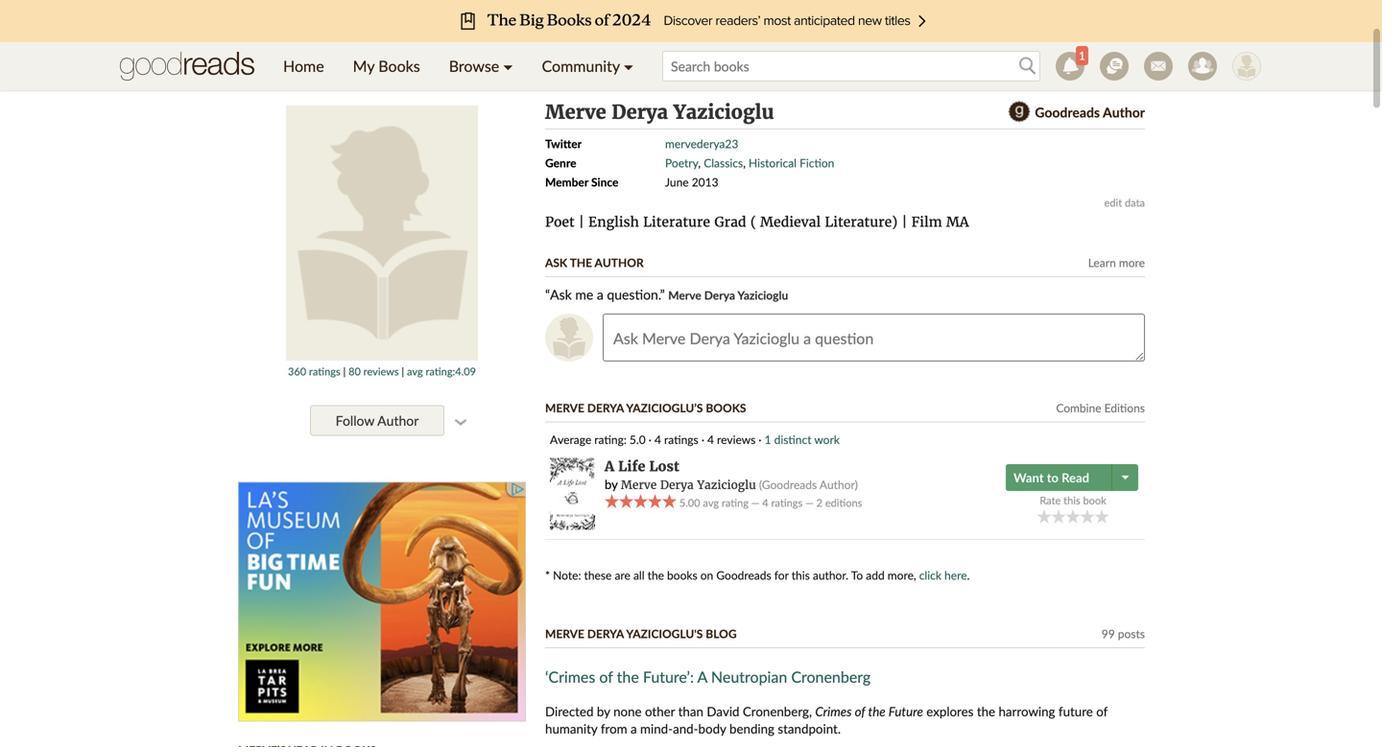 Task type: describe. For each thing, give the bounding box(es) containing it.
average
[[550, 433, 591, 447]]

here
[[945, 569, 967, 583]]

on
[[700, 569, 713, 583]]

▾ for community ▾
[[624, 57, 634, 75]]

rating:4.09
[[426, 365, 476, 378]]

"ask
[[545, 287, 572, 303]]

cronenberg,
[[743, 705, 812, 720]]

yazicioglu's
[[626, 627, 703, 641]]

fiction
[[800, 156, 834, 170]]

read
[[1062, 470, 1089, 485]]

distinct
[[774, 433, 812, 447]]

edit
[[1104, 196, 1122, 209]]

merve derya yazicioglu link
[[621, 478, 756, 493]]

click here link
[[919, 569, 967, 583]]

posts
[[1118, 627, 1145, 641]]

combine
[[1056, 401, 1102, 415]]

genre
[[545, 156, 576, 170]]

merve for merve derya yazicioglu's books
[[545, 401, 584, 415]]

0 horizontal spatial ratings
[[309, 365, 340, 378]]

(
[[750, 214, 756, 231]]

book
[[1083, 494, 1106, 507]]

Search for books to add to your shelves search field
[[662, 51, 1040, 82]]

want to read button
[[1006, 464, 1114, 491]]

my
[[353, 57, 375, 75]]

other
[[645, 705, 675, 720]]

blog
[[706, 627, 737, 641]]

combine editions link
[[1056, 401, 1145, 415]]

0 vertical spatial goodreads
[[1035, 104, 1100, 120]]

| right "80 reviews" link
[[402, 365, 404, 378]]

2013
[[692, 175, 718, 189]]

home
[[283, 57, 324, 75]]

want to read
[[1014, 470, 1089, 485]]

june 2013 edit data poet | english literature grad ( medieval literature) | film ma
[[545, 175, 1145, 231]]

80 reviews link
[[349, 365, 399, 378]]

none
[[613, 705, 642, 720]]

ma
[[946, 214, 969, 231]]

poet
[[545, 214, 575, 231]]

5.00 avg rating — 4 ratings
[[677, 497, 803, 510]]

rating
[[722, 497, 749, 510]]

4 for 5.0
[[655, 433, 661, 447]]

friend requests image
[[1188, 52, 1217, 81]]

home link
[[269, 42, 338, 90]]

0 horizontal spatial this
[[792, 569, 810, 583]]

u 100x100 image
[[545, 314, 593, 362]]

1 vertical spatial books
[[667, 569, 698, 583]]

a inside a life lost by merve derya yazicioglu (goodreads author)
[[605, 458, 614, 476]]

goodreads author
[[1035, 104, 1145, 120]]

editions
[[1104, 401, 1145, 415]]

want
[[1014, 470, 1044, 485]]

* note: these are all the books on goodreads for this author. to add more, click here .
[[545, 569, 970, 583]]

poetry link
[[665, 156, 698, 170]]

merve inside "ask me a question." merve derya yazicioglu
[[668, 288, 702, 302]]

"ask me a question." merve derya yazicioglu
[[545, 287, 788, 303]]

by inside a life lost by merve derya yazicioglu (goodreads author)
[[605, 477, 618, 493]]

david
[[707, 705, 740, 720]]

body
[[698, 722, 726, 737]]

than
[[678, 705, 704, 720]]

0 vertical spatial reviews
[[363, 365, 399, 378]]

0 vertical spatial books
[[706, 401, 746, 415]]

directed
[[545, 705, 594, 720]]

mervederya23 genre
[[545, 137, 738, 170]]

notifications element
[[1056, 46, 1088, 81]]

derya for yazicioglu's
[[587, 627, 624, 641]]

80
[[349, 365, 361, 378]]

a inside explores the harrowing future of humanity from a mind-and-body bending standpoint.
[[631, 722, 637, 737]]

for
[[774, 569, 789, 583]]

2 editions link
[[817, 497, 862, 510]]

the inside explores the harrowing future of humanity from a mind-and-body bending standpoint.
[[977, 705, 995, 720]]

yazicioglu for lost
[[697, 478, 756, 493]]

rating:
[[594, 433, 627, 447]]

of inside explores the harrowing future of humanity from a mind-and-body bending standpoint.
[[1096, 705, 1108, 720]]

crimes
[[815, 705, 852, 720]]

yazicioglu's
[[626, 401, 703, 415]]

historical fiction link
[[749, 156, 834, 170]]

mind-
[[640, 722, 673, 737]]

1 vertical spatial advertisement element
[[238, 482, 526, 722]]

99 posts
[[1102, 627, 1145, 641]]

360
[[288, 365, 306, 378]]

note:
[[553, 569, 581, 583]]

me
[[575, 287, 593, 303]]

0 horizontal spatial 1
[[765, 433, 771, 447]]

lost
[[649, 458, 679, 476]]

classics link
[[704, 156, 743, 170]]

author for follow author
[[377, 413, 419, 429]]

4 for rating
[[762, 497, 769, 510]]

yazicioglu for a
[[738, 288, 788, 302]]

browse
[[449, 57, 499, 75]]

combine editions
[[1056, 401, 1145, 415]]

0 horizontal spatial avg
[[407, 365, 423, 378]]

▾ for browse ▾
[[503, 57, 513, 75]]

merve inside a life lost by merve derya yazicioglu (goodreads author)
[[621, 478, 657, 493]]

1 vertical spatial by
[[597, 705, 610, 720]]

merve for merve derya yazicioglu's blog
[[545, 627, 584, 641]]

click
[[919, 569, 942, 583]]

derya inside a life lost by merve derya yazicioglu (goodreads author)
[[660, 478, 694, 493]]

a life lost image
[[550, 458, 595, 530]]

author for goodreads author
[[1103, 104, 1145, 120]]

1 horizontal spatial of
[[855, 705, 865, 720]]

mervederya23
[[665, 137, 738, 151]]

| right poet
[[579, 214, 584, 231]]

2
[[817, 497, 823, 510]]



Task type: vqa. For each thing, say whether or not it's contained in the screenshot.
leftmost '4'
yes



Task type: locate. For each thing, give the bounding box(es) containing it.
to
[[851, 569, 863, 583]]

future
[[1059, 705, 1093, 720]]

derya up 'crimes
[[587, 627, 624, 641]]

0 vertical spatial a
[[605, 458, 614, 476]]

avg
[[407, 365, 423, 378], [703, 497, 719, 510]]

2 vertical spatial ratings
[[771, 497, 803, 510]]

a
[[597, 287, 604, 303], [631, 722, 637, 737]]

— left the 2
[[805, 497, 814, 510]]

Search books text field
[[662, 51, 1040, 82]]

1 horizontal spatial books
[[706, 401, 746, 415]]

author right follow
[[377, 413, 419, 429]]

explores
[[927, 705, 974, 720]]

merve down a life lost link
[[621, 478, 657, 493]]

2 · from the left
[[701, 433, 704, 447]]

and-
[[673, 722, 698, 737]]

literature)
[[825, 214, 898, 231]]

merve up twitter
[[545, 100, 606, 124]]

browse ▾
[[449, 57, 513, 75]]

by down a life lost link
[[605, 477, 618, 493]]

'crimes
[[545, 668, 595, 687]]

0 horizontal spatial reviews
[[363, 365, 399, 378]]

learn
[[1088, 256, 1116, 270]]

goodreads
[[1035, 104, 1100, 120], [716, 569, 771, 583]]

| left film
[[902, 214, 907, 231]]

2 ▾ from the left
[[624, 57, 634, 75]]

1 inside notifications element
[[1079, 48, 1086, 62]]

1 horizontal spatial avg
[[703, 497, 719, 510]]

a right future':
[[697, 668, 707, 687]]

0 vertical spatial yazicioglu
[[673, 100, 774, 124]]

these
[[584, 569, 612, 583]]

ratings up lost
[[664, 433, 699, 447]]

1 horizontal spatial reviews
[[717, 433, 756, 447]]

merve derya yazicioglu's books link
[[545, 401, 746, 415]]

· left distinct
[[759, 433, 762, 447]]

merve derya yazicioglu's blog link
[[545, 627, 737, 641]]

1 horizontal spatial a
[[697, 668, 707, 687]]

follow author
[[336, 413, 419, 429]]

1 , from the left
[[698, 156, 701, 170]]

from
[[601, 722, 627, 737]]

a life lost heading
[[605, 458, 679, 476]]

4 right 5.0
[[655, 433, 661, 447]]

0 horizontal spatial ,
[[698, 156, 701, 170]]

follow
[[336, 413, 374, 429]]

0 horizontal spatial ·
[[649, 433, 652, 447]]

1 vertical spatial reviews
[[717, 433, 756, 447]]

my group discussions image
[[1100, 52, 1129, 81]]

reviews right 80
[[363, 365, 399, 378]]

1 horizontal spatial this
[[1064, 494, 1080, 507]]

derya for yazicioglu's
[[587, 401, 624, 415]]

avg left the rating:4.09 in the left of the page
[[407, 365, 423, 378]]

yazicioglu
[[673, 100, 774, 124], [738, 288, 788, 302], [697, 478, 756, 493]]

the left future
[[868, 705, 886, 720]]

1 vertical spatial author
[[595, 256, 644, 270]]

0 horizontal spatial author
[[377, 413, 419, 429]]

*
[[545, 569, 550, 583]]

0 vertical spatial avg
[[407, 365, 423, 378]]

5.0
[[630, 433, 646, 447]]

historical
[[749, 156, 797, 170]]

▾ inside popup button
[[624, 57, 634, 75]]

1 horizontal spatial ,
[[743, 156, 746, 170]]

yazicioglu down (
[[738, 288, 788, 302]]

1 vertical spatial goodreads
[[716, 569, 771, 583]]

poetry , classics , historical fiction member since
[[545, 156, 834, 189]]

the
[[570, 256, 592, 270], [648, 569, 664, 583], [617, 668, 639, 687], [868, 705, 886, 720], [977, 705, 995, 720]]

1 · from the left
[[649, 433, 652, 447]]

rate this book
[[1040, 494, 1106, 507]]

1 vertical spatial a
[[631, 722, 637, 737]]

1 left distinct
[[765, 433, 771, 447]]

Ask Merve Derya Yazicioglu a question text field
[[603, 314, 1145, 362]]

2 , from the left
[[743, 156, 746, 170]]

a left life
[[605, 458, 614, 476]]

books
[[706, 401, 746, 415], [667, 569, 698, 583]]

1 horizontal spatial ▾
[[624, 57, 634, 75]]

the right all
[[648, 569, 664, 583]]

0 horizontal spatial 4
[[655, 433, 661, 447]]

·
[[649, 433, 652, 447], [701, 433, 704, 447], [759, 433, 762, 447]]

0 vertical spatial by
[[605, 477, 618, 493]]

more,
[[888, 569, 916, 583]]

average rating: 5.0 · 4 ratings     · 4 reviews     · 1 distinct work
[[550, 433, 840, 447]]

1 vertical spatial this
[[792, 569, 810, 583]]

0 horizontal spatial a
[[605, 458, 614, 476]]

member
[[545, 175, 588, 189]]

2 horizontal spatial 4
[[762, 497, 769, 510]]

a life lost by merve derya yazicioglu (goodreads author)
[[605, 458, 858, 493]]

more
[[1119, 256, 1145, 270]]

0 horizontal spatial a
[[597, 287, 604, 303]]

ratings for 5.00
[[771, 497, 803, 510]]

— right rating
[[751, 497, 760, 510]]

editions
[[825, 497, 862, 510]]

— 2 editions
[[803, 497, 862, 510]]

0 vertical spatial this
[[1064, 494, 1080, 507]]

author up question."
[[595, 256, 644, 270]]

0 horizontal spatial ▾
[[503, 57, 513, 75]]

'crimes of the future': a neutropian cronenberg￼ link
[[545, 668, 880, 687]]

standpoint.
[[778, 722, 841, 737]]

2 horizontal spatial of
[[1096, 705, 1108, 720]]

june
[[665, 175, 689, 189]]

| left 80
[[343, 365, 346, 378]]

1 vertical spatial a
[[697, 668, 707, 687]]

derya up mervederya23 genre
[[612, 100, 668, 124]]

, down mervederya23
[[698, 156, 701, 170]]

derya for yazicioglu
[[612, 100, 668, 124]]

question."
[[607, 287, 665, 303]]

2 — from the left
[[805, 497, 814, 510]]

1 vertical spatial avg
[[703, 497, 719, 510]]

english
[[588, 214, 639, 231]]

yazicioglu up rating
[[697, 478, 756, 493]]

community ▾ button
[[527, 42, 648, 90]]

avg right 5.00
[[703, 497, 719, 510]]

add
[[866, 569, 885, 583]]

—
[[751, 497, 760, 510], [805, 497, 814, 510]]

, left the historical
[[743, 156, 746, 170]]

ask the author link
[[545, 256, 644, 270]]

0 horizontal spatial goodreads
[[716, 569, 771, 583]]

yazicioglu inside a life lost by merve derya yazicioglu (goodreads author)
[[697, 478, 756, 493]]

.
[[967, 569, 970, 583]]

classics
[[704, 156, 743, 170]]

1 horizontal spatial ·
[[701, 433, 704, 447]]

a right me
[[597, 287, 604, 303]]

(goodreads
[[759, 478, 817, 492]]

menu
[[269, 42, 648, 90]]

ratings down (goodreads
[[771, 497, 803, 510]]

1 — from the left
[[751, 497, 760, 510]]

1 horizontal spatial 4
[[707, 433, 714, 447]]

avg rating:4.09 link
[[407, 365, 476, 378]]

a life lost link
[[605, 458, 679, 476]]

ratings right 360
[[309, 365, 340, 378]]

merve derya yazicioglu
[[545, 100, 774, 124]]

a down the none
[[631, 722, 637, 737]]

reviews up a life lost by merve derya yazicioglu (goodreads author)
[[717, 433, 756, 447]]

books up average rating: 5.0 · 4 ratings     · 4 reviews     · 1 distinct work
[[706, 401, 746, 415]]

0 horizontal spatial —
[[751, 497, 760, 510]]

0 vertical spatial ratings
[[309, 365, 340, 378]]

derya up 5.00
[[660, 478, 694, 493]]

1 horizontal spatial author
[[595, 256, 644, 270]]

1 horizontal spatial a
[[631, 722, 637, 737]]

yazicioglu up mervederya23
[[673, 100, 774, 124]]

directed by none other than david cronenberg, crimes of the future
[[545, 705, 923, 720]]

the right explores
[[977, 705, 995, 720]]

|
[[579, 214, 584, 231], [902, 214, 907, 231], [343, 365, 346, 378], [402, 365, 404, 378]]

the right ask
[[570, 256, 592, 270]]

2 vertical spatial yazicioglu
[[697, 478, 756, 493]]

0 vertical spatial 1
[[1079, 48, 1086, 62]]

bending
[[729, 722, 775, 737]]

▾ right browse
[[503, 57, 513, 75]]

humanity
[[545, 722, 597, 737]]

inbox image
[[1144, 52, 1173, 81]]

1 vertical spatial 1
[[765, 433, 771, 447]]

▾ inside "popup button"
[[503, 57, 513, 75]]

1 horizontal spatial —
[[805, 497, 814, 510]]

1 vertical spatial yazicioglu
[[738, 288, 788, 302]]

0 vertical spatial advertisement element
[[226, 0, 1157, 82]]

merve up 'crimes
[[545, 627, 584, 641]]

since
[[591, 175, 619, 189]]

books left on
[[667, 569, 698, 583]]

2 vertical spatial author
[[377, 413, 419, 429]]

merve derya yazicioglu's blog
[[545, 627, 737, 641]]

0 vertical spatial a
[[597, 287, 604, 303]]

0 horizontal spatial of
[[599, 668, 613, 687]]

4 down (goodreads
[[762, 497, 769, 510]]

3 · from the left
[[759, 433, 762, 447]]

learn more link
[[1088, 256, 1145, 270]]

my books
[[353, 57, 420, 75]]

to
[[1047, 470, 1059, 485]]

rate
[[1040, 494, 1061, 507]]

derya
[[612, 100, 668, 124], [704, 288, 735, 302], [587, 401, 624, 415], [660, 478, 694, 493], [587, 627, 624, 641]]

4 up a life lost by merve derya yazicioglu (goodreads author)
[[707, 433, 714, 447]]

by up from
[[597, 705, 610, 720]]

ask
[[545, 256, 567, 270]]

1 left my group discussions icon
[[1079, 48, 1086, 62]]

0 horizontal spatial books
[[667, 569, 698, 583]]

1 ▾ from the left
[[503, 57, 513, 75]]

1 horizontal spatial 1
[[1079, 48, 1086, 62]]

merve right question."
[[668, 288, 702, 302]]

2 horizontal spatial ratings
[[771, 497, 803, 510]]

1 vertical spatial ratings
[[664, 433, 699, 447]]

my books link
[[338, 42, 435, 90]]

1 button
[[1048, 42, 1092, 90]]

yazicioglu inside "ask me a question." merve derya yazicioglu
[[738, 288, 788, 302]]

neutropian
[[711, 668, 787, 687]]

1 horizontal spatial ratings
[[664, 433, 699, 447]]

1 horizontal spatial goodreads
[[1035, 104, 1100, 120]]

2 horizontal spatial author
[[1103, 104, 1145, 120]]

derya down grad
[[704, 288, 735, 302]]

▾ right community
[[624, 57, 634, 75]]

360 ratings | 80 reviews | avg rating:4.09
[[288, 365, 476, 378]]

4
[[655, 433, 661, 447], [707, 433, 714, 447], [762, 497, 769, 510]]

goodreads down 1 dropdown button
[[1035, 104, 1100, 120]]

0 vertical spatial author
[[1103, 104, 1145, 120]]

merve derya yazicioglu's books
[[545, 401, 746, 415]]

harrowing
[[999, 705, 1055, 720]]

this right the for
[[792, 569, 810, 583]]

grad
[[714, 214, 746, 231]]

follow author button
[[310, 406, 444, 436]]

merve up average
[[545, 401, 584, 415]]

merve derya yazicioglu image
[[286, 106, 478, 361]]

literature
[[643, 214, 710, 231]]

advertisement element
[[226, 0, 1157, 82], [238, 482, 526, 722]]

merve for merve derya yazicioglu
[[545, 100, 606, 124]]

derya up rating:
[[587, 401, 624, 415]]

author down my group discussions icon
[[1103, 104, 1145, 120]]

of right future
[[1096, 705, 1108, 720]]

author inside button
[[377, 413, 419, 429]]

poetry
[[665, 156, 698, 170]]

of right 'crimes
[[599, 668, 613, 687]]

community
[[542, 57, 620, 75]]

of right crimes
[[855, 705, 865, 720]]

the up the none
[[617, 668, 639, 687]]

derya inside "ask me a question." merve derya yazicioglu
[[704, 288, 735, 302]]

future
[[889, 705, 923, 720]]

this right rate
[[1064, 494, 1080, 507]]

a
[[605, 458, 614, 476], [697, 668, 707, 687]]

2 horizontal spatial ·
[[759, 433, 762, 447]]

· right 5.0
[[649, 433, 652, 447]]

mervederya23 link
[[665, 137, 738, 151]]

future':
[[643, 668, 694, 687]]

bob builder image
[[1232, 52, 1261, 81]]

goodreads right on
[[716, 569, 771, 583]]

ratings for average
[[664, 433, 699, 447]]

menu containing home
[[269, 42, 648, 90]]

· up a life lost by merve derya yazicioglu (goodreads author)
[[701, 433, 704, 447]]



